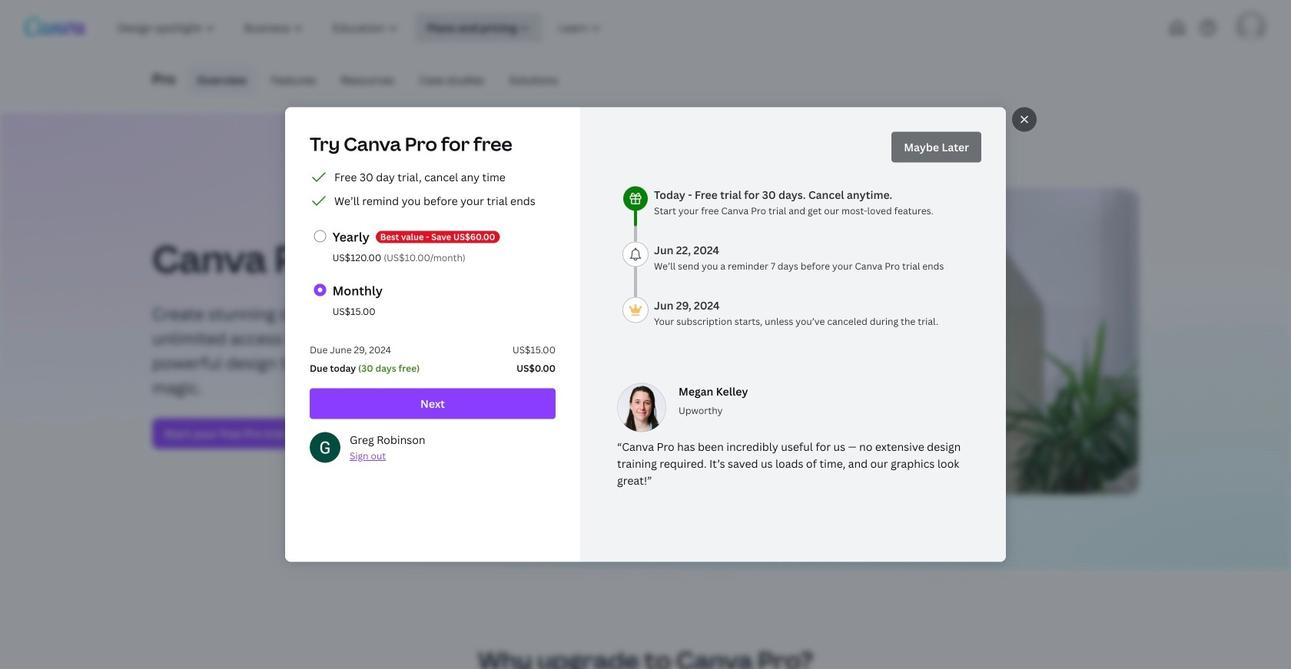 Task type: vqa. For each thing, say whether or not it's contained in the screenshot.
Search Search Box
no



Task type: locate. For each thing, give the bounding box(es) containing it.
top level navigation element
[[105, 12, 667, 43]]

menu bar
[[182, 65, 567, 95]]



